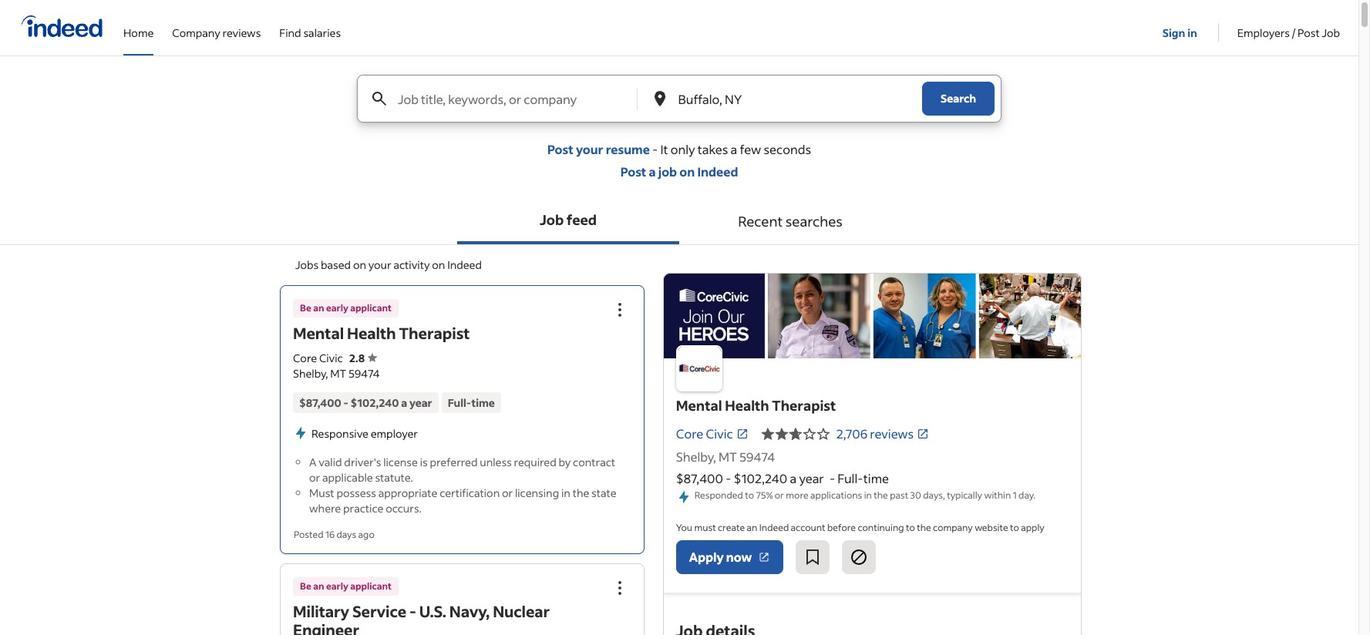 Task type: describe. For each thing, give the bounding box(es) containing it.
now
[[726, 549, 752, 565]]

job actions for military service - u.s. navy, nuclear engineer is collapsed image
[[611, 579, 629, 598]]

appropriate
[[378, 486, 438, 501]]

apply now button
[[676, 540, 784, 574]]

typically
[[947, 490, 983, 502]]

1 horizontal spatial or
[[502, 486, 513, 501]]

applicant for health
[[350, 302, 392, 314]]

find salaries
[[279, 25, 341, 40]]

feed
[[567, 211, 597, 229]]

save this job image
[[804, 548, 822, 567]]

2,706
[[837, 426, 868, 442]]

applicable
[[322, 470, 373, 485]]

past
[[890, 490, 909, 502]]

be for mental health therapist
[[300, 302, 311, 314]]

2 vertical spatial post
[[621, 164, 647, 180]]

unless
[[480, 455, 512, 470]]

company reviews link
[[172, 0, 261, 52]]

1
[[1013, 490, 1017, 502]]

job feed
[[540, 211, 597, 229]]

early for military
[[326, 581, 349, 592]]

post your resume link
[[548, 141, 650, 157]]

2,706 reviews link
[[837, 426, 930, 442]]

within
[[985, 490, 1011, 502]]

days
[[337, 529, 356, 541]]

before
[[828, 522, 856, 533]]

2 vertical spatial indeed
[[760, 522, 789, 533]]

2 horizontal spatial to
[[1010, 522, 1020, 533]]

2.8 out of 5 stars image
[[761, 425, 830, 444]]

$87,400 - $102,240 a year
[[299, 396, 432, 410]]

Edit location text field
[[675, 76, 892, 122]]

resume
[[606, 141, 650, 157]]

continuing
[[858, 522, 904, 533]]

contract
[[573, 455, 616, 470]]

job feed button
[[457, 198, 680, 244]]

recent
[[738, 212, 783, 231]]

sign in
[[1163, 25, 1198, 40]]

reviews for company reviews
[[223, 25, 261, 40]]

military
[[293, 602, 349, 622]]

apply
[[1021, 522, 1045, 533]]

recent searches button
[[680, 198, 902, 244]]

be an early applicant for military
[[300, 581, 392, 592]]

few
[[740, 141, 761, 157]]

navy,
[[449, 602, 490, 622]]

a valid driver's license is preferred unless required by contract or applicable statute. must possess appropriate certification or licensing in the state where practice occurs.
[[309, 455, 617, 516]]

is
[[420, 455, 428, 470]]

in inside a valid driver's license is preferred unless required by contract or applicable statute. must possess appropriate certification or licensing in the state where practice occurs.
[[561, 486, 571, 501]]

preferred
[[430, 455, 478, 470]]

not interested image
[[850, 548, 869, 567]]

job inside employers / post job link
[[1322, 25, 1341, 40]]

only
[[671, 141, 695, 157]]

recent searches
[[738, 212, 843, 231]]

30
[[911, 490, 922, 502]]

account
[[791, 522, 826, 533]]

based
[[321, 258, 351, 272]]

salaries
[[303, 25, 341, 40]]

reviews for 2,706 reviews
[[870, 426, 914, 442]]

job actions for mental health therapist is collapsed image
[[611, 301, 629, 319]]

/
[[1293, 25, 1296, 40]]

where
[[309, 501, 341, 516]]

be for military service - u.s. navy, nuclear engineer
[[300, 581, 311, 592]]

2.8 out of five stars rating image
[[349, 351, 377, 366]]

1 horizontal spatial the
[[874, 490, 888, 502]]

responded to 75% or more applications in the past 30 days, typically within 1 day.
[[695, 490, 1036, 502]]

1 horizontal spatial mt
[[719, 449, 737, 465]]

0 horizontal spatial or
[[309, 470, 320, 485]]

post your resume - it only takes a few seconds post a job on indeed
[[548, 141, 811, 180]]

more
[[786, 490, 809, 502]]

0 horizontal spatial shelby, mt 59474
[[293, 366, 380, 381]]

posted 16 days ago
[[294, 529, 375, 541]]

0 horizontal spatial your
[[369, 258, 392, 272]]

1 horizontal spatial mental health therapist
[[676, 397, 836, 415]]

1 vertical spatial therapist
[[772, 397, 836, 415]]

seconds
[[764, 141, 811, 157]]

1 horizontal spatial shelby,
[[676, 449, 716, 465]]

your inside post your resume - it only takes a few seconds post a job on indeed
[[576, 141, 604, 157]]

2 horizontal spatial or
[[775, 490, 784, 502]]

75%
[[756, 490, 773, 502]]

you
[[676, 522, 693, 533]]

2.8
[[349, 351, 365, 366]]

takes
[[698, 141, 728, 157]]

engineer
[[293, 620, 359, 636]]

1 vertical spatial civic
[[706, 426, 733, 442]]

posted
[[294, 529, 324, 541]]

jobs based on your activity on indeed
[[295, 258, 482, 272]]

driver's
[[344, 455, 381, 470]]

0 horizontal spatial full-
[[448, 396, 472, 410]]

mental health therapist button
[[293, 323, 470, 343]]

day.
[[1019, 490, 1036, 502]]

- up responsive
[[344, 396, 348, 410]]

occurs.
[[386, 501, 422, 516]]

0 vertical spatial therapist
[[399, 323, 470, 343]]

must
[[694, 522, 716, 533]]

1 horizontal spatial in
[[864, 490, 872, 502]]

military service - u.s. navy, nuclear engineer button
[[293, 602, 550, 636]]

an for military service - u.s. navy, nuclear engineer
[[313, 581, 324, 592]]

licensing
[[515, 486, 559, 501]]

required
[[514, 455, 557, 470]]

2 horizontal spatial the
[[917, 522, 932, 533]]

1 vertical spatial mental
[[676, 397, 722, 415]]

employers / post job link
[[1238, 0, 1341, 52]]

license
[[383, 455, 418, 470]]

0 horizontal spatial time
[[472, 396, 495, 410]]

- inside post your resume - it only takes a few seconds post a job on indeed
[[653, 141, 658, 157]]

0 horizontal spatial 59474
[[349, 366, 380, 381]]

search
[[941, 91, 976, 106]]

searches
[[786, 212, 843, 231]]

0 horizontal spatial shelby,
[[293, 366, 328, 381]]

1 vertical spatial health
[[725, 397, 769, 415]]

1 horizontal spatial shelby, mt 59474
[[676, 449, 775, 465]]

must
[[309, 486, 334, 501]]



Task type: locate. For each thing, give the bounding box(es) containing it.
be an early applicant up military
[[300, 581, 392, 592]]

time up "responded to 75% or more applications in the past 30 days, typically within 1 day." at the right of page
[[864, 471, 889, 487]]

practice
[[343, 501, 384, 516]]

0 vertical spatial year
[[410, 396, 432, 410]]

reviews right 2,706 at right bottom
[[870, 426, 914, 442]]

1 horizontal spatial $102,240
[[734, 471, 788, 487]]

1 horizontal spatial time
[[864, 471, 889, 487]]

core up responded on the bottom of the page
[[676, 426, 704, 442]]

reviews right company
[[223, 25, 261, 40]]

health
[[347, 323, 396, 343], [725, 397, 769, 415]]

0 horizontal spatial $102,240
[[351, 396, 399, 410]]

2 horizontal spatial in
[[1188, 25, 1198, 40]]

possess
[[337, 486, 376, 501]]

$87,400 up responsive
[[299, 396, 341, 410]]

responded
[[695, 490, 743, 502]]

ago
[[358, 529, 375, 541]]

1 applicant from the top
[[350, 302, 392, 314]]

mental health therapist up 2.8 out of 5 stars image
[[676, 397, 836, 415]]

state
[[592, 486, 617, 501]]

a up the more
[[790, 471, 797, 487]]

0 vertical spatial mental
[[293, 323, 344, 343]]

tab list containing job feed
[[0, 198, 1359, 245]]

$102,240
[[351, 396, 399, 410], [734, 471, 788, 487]]

1 vertical spatial mental health therapist
[[676, 397, 836, 415]]

0 horizontal spatial health
[[347, 323, 396, 343]]

company reviews
[[172, 25, 261, 40]]

find salaries link
[[279, 0, 341, 52]]

employers
[[1238, 25, 1290, 40]]

home
[[123, 25, 154, 40]]

$87,400 up responded on the bottom of the page
[[676, 471, 724, 487]]

1 vertical spatial $102,240
[[734, 471, 788, 487]]

59474 up $87,400 - $102,240 a year - full-time
[[740, 449, 775, 465]]

1 vertical spatial applicant
[[350, 581, 392, 592]]

0 horizontal spatial indeed
[[447, 258, 482, 272]]

mental down jobs
[[293, 323, 344, 343]]

civic
[[319, 351, 343, 366], [706, 426, 733, 442]]

1 vertical spatial shelby, mt 59474
[[676, 449, 775, 465]]

post down resume
[[621, 164, 647, 180]]

be down jobs
[[300, 302, 311, 314]]

1 horizontal spatial core civic
[[676, 426, 733, 442]]

1 early from the top
[[326, 302, 349, 314]]

on right job
[[680, 164, 695, 180]]

1 vertical spatial early
[[326, 581, 349, 592]]

1 horizontal spatial $87,400
[[676, 471, 724, 487]]

- inside military service - u.s. navy, nuclear engineer
[[410, 602, 416, 622]]

an up military
[[313, 581, 324, 592]]

responsive
[[312, 427, 369, 441]]

2 horizontal spatial indeed
[[760, 522, 789, 533]]

early for mental
[[326, 302, 349, 314]]

core civic left 2.8
[[293, 351, 343, 366]]

search button
[[922, 82, 995, 116]]

year for $87,400 - $102,240 a year - full-time
[[799, 471, 824, 487]]

1 horizontal spatial core
[[676, 426, 704, 442]]

a left few
[[731, 141, 738, 157]]

an down jobs
[[313, 302, 324, 314]]

civic up responded on the bottom of the page
[[706, 426, 733, 442]]

0 vertical spatial civic
[[319, 351, 343, 366]]

search: Job title, keywords, or company text field
[[395, 76, 636, 122]]

0 horizontal spatial core civic
[[293, 351, 343, 366]]

therapist down activity at left top
[[399, 323, 470, 343]]

1 vertical spatial core
[[676, 426, 704, 442]]

full- up applications
[[838, 471, 864, 487]]

indeed down "75%"
[[760, 522, 789, 533]]

or right "75%"
[[775, 490, 784, 502]]

1 vertical spatial mt
[[719, 449, 737, 465]]

early down the based
[[326, 302, 349, 314]]

$102,240 for $87,400 - $102,240 a year - full-time
[[734, 471, 788, 487]]

- up applications
[[830, 471, 835, 487]]

1 vertical spatial be an early applicant
[[300, 581, 392, 592]]

military service - u.s. navy, nuclear engineer
[[293, 602, 550, 636]]

0 vertical spatial core
[[293, 351, 317, 366]]

59474 down 2.8 out of five stars rating icon
[[349, 366, 380, 381]]

$87,400 - $102,240 a year - full-time
[[676, 471, 889, 487]]

company
[[933, 522, 973, 533]]

0 vertical spatial health
[[347, 323, 396, 343]]

sign
[[1163, 25, 1186, 40]]

the left past at the right bottom of the page
[[874, 490, 888, 502]]

0 vertical spatial core civic
[[293, 351, 343, 366]]

core civic up responded on the bottom of the page
[[676, 426, 733, 442]]

0 horizontal spatial mt
[[330, 366, 346, 381]]

be an early applicant for mental
[[300, 302, 392, 314]]

2 be from the top
[[300, 581, 311, 592]]

0 horizontal spatial on
[[353, 258, 366, 272]]

0 vertical spatial your
[[576, 141, 604, 157]]

0 horizontal spatial in
[[561, 486, 571, 501]]

0 horizontal spatial mental health therapist
[[293, 323, 470, 343]]

0 vertical spatial mt
[[330, 366, 346, 381]]

time up unless
[[472, 396, 495, 410]]

on inside post your resume - it only takes a few seconds post a job on indeed
[[680, 164, 695, 180]]

1 vertical spatial 59474
[[740, 449, 775, 465]]

applicant
[[350, 302, 392, 314], [350, 581, 392, 592]]

u.s.
[[419, 602, 446, 622]]

1 vertical spatial post
[[548, 141, 574, 157]]

0 vertical spatial post
[[1298, 25, 1320, 40]]

be
[[300, 302, 311, 314], [300, 581, 311, 592]]

- left it
[[653, 141, 658, 157]]

in
[[1188, 25, 1198, 40], [561, 486, 571, 501], [864, 490, 872, 502]]

$87,400 for $87,400 - $102,240 a year - full-time
[[676, 471, 724, 487]]

to left "75%"
[[745, 490, 754, 502]]

0 horizontal spatial civic
[[319, 351, 343, 366]]

year up the more
[[799, 471, 824, 487]]

2 be an early applicant from the top
[[300, 581, 392, 592]]

$102,240 up "75%"
[[734, 471, 788, 487]]

0 vertical spatial job
[[1322, 25, 1341, 40]]

on
[[680, 164, 695, 180], [353, 258, 366, 272], [432, 258, 445, 272]]

company
[[172, 25, 220, 40]]

year
[[410, 396, 432, 410], [799, 471, 824, 487]]

sign in link
[[1163, 1, 1200, 53]]

valid
[[319, 455, 342, 470]]

1 vertical spatial an
[[747, 522, 758, 533]]

0 vertical spatial early
[[326, 302, 349, 314]]

in left past at the right bottom of the page
[[864, 490, 872, 502]]

1 horizontal spatial indeed
[[698, 164, 738, 180]]

a up "employer"
[[401, 396, 407, 410]]

1 horizontal spatial job
[[1322, 25, 1341, 40]]

- up responded on the bottom of the page
[[726, 471, 731, 487]]

to left apply
[[1010, 522, 1020, 533]]

applicant up mental health therapist button at the left of the page
[[350, 302, 392, 314]]

job left feed on the left top of page
[[540, 211, 564, 229]]

therapist up 2.8 out of 5 stars image
[[772, 397, 836, 415]]

activity
[[394, 258, 430, 272]]

2,706 reviews
[[837, 426, 914, 442]]

applicant for service
[[350, 581, 392, 592]]

1 horizontal spatial full-
[[838, 471, 864, 487]]

in right licensing
[[561, 486, 571, 501]]

1 horizontal spatial therapist
[[772, 397, 836, 415]]

by
[[559, 455, 571, 470]]

the left company
[[917, 522, 932, 533]]

applicant up service
[[350, 581, 392, 592]]

2 applicant from the top
[[350, 581, 392, 592]]

2 horizontal spatial on
[[680, 164, 695, 180]]

2 vertical spatial an
[[313, 581, 324, 592]]

indeed down takes
[[698, 164, 738, 180]]

core civic
[[293, 351, 343, 366], [676, 426, 733, 442]]

time
[[472, 396, 495, 410], [864, 471, 889, 487]]

core civic link
[[676, 425, 749, 444]]

0 horizontal spatial year
[[410, 396, 432, 410]]

it
[[661, 141, 668, 157]]

job
[[1322, 25, 1341, 40], [540, 211, 564, 229]]

post right /
[[1298, 25, 1320, 40]]

1 vertical spatial year
[[799, 471, 824, 487]]

be an early applicant up mental health therapist button at the left of the page
[[300, 302, 392, 314]]

$87,400
[[299, 396, 341, 410], [676, 471, 724, 487]]

1 be an early applicant from the top
[[300, 302, 392, 314]]

1 horizontal spatial mental
[[676, 397, 722, 415]]

mental health therapist
[[293, 323, 470, 343], [676, 397, 836, 415]]

1 be from the top
[[300, 302, 311, 314]]

year for $87,400 - $102,240 a year
[[410, 396, 432, 410]]

0 vertical spatial shelby, mt 59474
[[293, 366, 380, 381]]

employer
[[371, 427, 418, 441]]

your left resume
[[576, 141, 604, 157]]

an for mental health therapist
[[313, 302, 324, 314]]

shelby, down core civic link
[[676, 449, 716, 465]]

0 vertical spatial applicant
[[350, 302, 392, 314]]

- left u.s.
[[410, 602, 416, 622]]

mental up core civic link
[[676, 397, 722, 415]]

indeed inside post your resume - it only takes a few seconds post a job on indeed
[[698, 164, 738, 180]]

a left job
[[649, 164, 656, 180]]

0 horizontal spatial therapist
[[399, 323, 470, 343]]

website
[[975, 522, 1009, 533]]

reviews
[[223, 25, 261, 40], [870, 426, 914, 442]]

be up military
[[300, 581, 311, 592]]

0 horizontal spatial to
[[745, 490, 754, 502]]

0 horizontal spatial post
[[548, 141, 574, 157]]

or down a
[[309, 470, 320, 485]]

1 vertical spatial reviews
[[870, 426, 914, 442]]

main content containing mental health therapist
[[0, 75, 1359, 636]]

indeed
[[698, 164, 738, 180], [447, 258, 482, 272], [760, 522, 789, 533]]

1 horizontal spatial reviews
[[870, 426, 914, 442]]

applications
[[811, 490, 862, 502]]

0 horizontal spatial core
[[293, 351, 317, 366]]

to right continuing
[[906, 522, 915, 533]]

1 vertical spatial full-
[[838, 471, 864, 487]]

1 horizontal spatial your
[[576, 141, 604, 157]]

on right activity at left top
[[432, 258, 445, 272]]

1 horizontal spatial 59474
[[740, 449, 775, 465]]

shelby, mt 59474 down 2.8
[[293, 366, 380, 381]]

apply
[[689, 549, 724, 565]]

create
[[718, 522, 745, 533]]

$102,240 for $87,400 - $102,240 a year
[[351, 396, 399, 410]]

0 vertical spatial $87,400
[[299, 396, 341, 410]]

1 vertical spatial indeed
[[447, 258, 482, 272]]

find
[[279, 25, 301, 40]]

full- up preferred
[[448, 396, 472, 410]]

your left activity at left top
[[369, 258, 392, 272]]

therapist
[[399, 323, 470, 343], [772, 397, 836, 415]]

Search search field
[[345, 75, 1014, 141]]

1 vertical spatial your
[[369, 258, 392, 272]]

0 vertical spatial 59474
[[349, 366, 380, 381]]

core left 2.8
[[293, 351, 317, 366]]

in right sign
[[1188, 25, 1198, 40]]

1 horizontal spatial post
[[621, 164, 647, 180]]

0 horizontal spatial mental
[[293, 323, 344, 343]]

the
[[573, 486, 590, 501], [874, 490, 888, 502], [917, 522, 932, 533]]

0 vertical spatial $102,240
[[351, 396, 399, 410]]

0 vertical spatial an
[[313, 302, 324, 314]]

2 early from the top
[[326, 581, 349, 592]]

0 horizontal spatial the
[[573, 486, 590, 501]]

an right create
[[747, 522, 758, 533]]

jobs
[[295, 258, 319, 272]]

shelby, up '$87,400 - $102,240 a year'
[[293, 366, 328, 381]]

post
[[1298, 25, 1320, 40], [548, 141, 574, 157], [621, 164, 647, 180]]

core civic logo image
[[664, 274, 1081, 359], [676, 345, 722, 392]]

year up "employer"
[[410, 396, 432, 410]]

1 horizontal spatial health
[[725, 397, 769, 415]]

mental health therapist up 2.8 out of five stars rating icon
[[293, 323, 470, 343]]

1 vertical spatial be
[[300, 581, 311, 592]]

post left resume
[[548, 141, 574, 157]]

0 vertical spatial indeed
[[698, 164, 738, 180]]

0 vertical spatial be
[[300, 302, 311, 314]]

$87,400 for $87,400 - $102,240 a year
[[299, 396, 341, 410]]

job right /
[[1322, 25, 1341, 40]]

or left licensing
[[502, 486, 513, 501]]

days,
[[923, 490, 945, 502]]

indeed right activity at left top
[[447, 258, 482, 272]]

nuclear
[[493, 602, 550, 622]]

employers / post job
[[1238, 25, 1341, 40]]

job inside job feed button
[[540, 211, 564, 229]]

0 horizontal spatial reviews
[[223, 25, 261, 40]]

on right the based
[[353, 258, 366, 272]]

1 horizontal spatial to
[[906, 522, 915, 533]]

mt down core civic link
[[719, 449, 737, 465]]

mt up '$87,400 - $102,240 a year'
[[330, 366, 346, 381]]

shelby, mt 59474
[[293, 366, 380, 381], [676, 449, 775, 465]]

0 vertical spatial reviews
[[223, 25, 261, 40]]

1 horizontal spatial on
[[432, 258, 445, 272]]

0 vertical spatial full-
[[448, 396, 472, 410]]

your
[[576, 141, 604, 157], [369, 258, 392, 272]]

certification
[[440, 486, 500, 501]]

civic left 2.8
[[319, 351, 343, 366]]

the inside a valid driver's license is preferred unless required by contract or applicable statute. must possess appropriate certification or licensing in the state where practice occurs.
[[573, 486, 590, 501]]

2 horizontal spatial post
[[1298, 25, 1320, 40]]

statute.
[[375, 470, 413, 485]]

0 vertical spatial mental health therapist
[[293, 323, 470, 343]]

main content
[[0, 75, 1359, 636]]

-
[[653, 141, 658, 157], [344, 396, 348, 410], [726, 471, 731, 487], [830, 471, 835, 487], [410, 602, 416, 622]]

full-time
[[448, 396, 495, 410]]

1 vertical spatial job
[[540, 211, 564, 229]]

mental
[[293, 323, 344, 343], [676, 397, 722, 415]]

1 vertical spatial shelby,
[[676, 449, 716, 465]]

0 horizontal spatial job
[[540, 211, 564, 229]]

0 vertical spatial be an early applicant
[[300, 302, 392, 314]]

health up 2.8 out of five stars rating icon
[[347, 323, 396, 343]]

health up core civic link
[[725, 397, 769, 415]]

16
[[325, 529, 335, 541]]

service
[[352, 602, 406, 622]]

early
[[326, 302, 349, 314], [326, 581, 349, 592]]

1 vertical spatial time
[[864, 471, 889, 487]]

the left state
[[573, 486, 590, 501]]

a
[[309, 455, 317, 470]]

$102,240 up responsive employer
[[351, 396, 399, 410]]

a
[[731, 141, 738, 157], [649, 164, 656, 180], [401, 396, 407, 410], [790, 471, 797, 487]]

early up military
[[326, 581, 349, 592]]

shelby, mt 59474 down core civic link
[[676, 449, 775, 465]]

tab list
[[0, 198, 1359, 245]]



Task type: vqa. For each thing, say whether or not it's contained in the screenshot.
relationship
no



